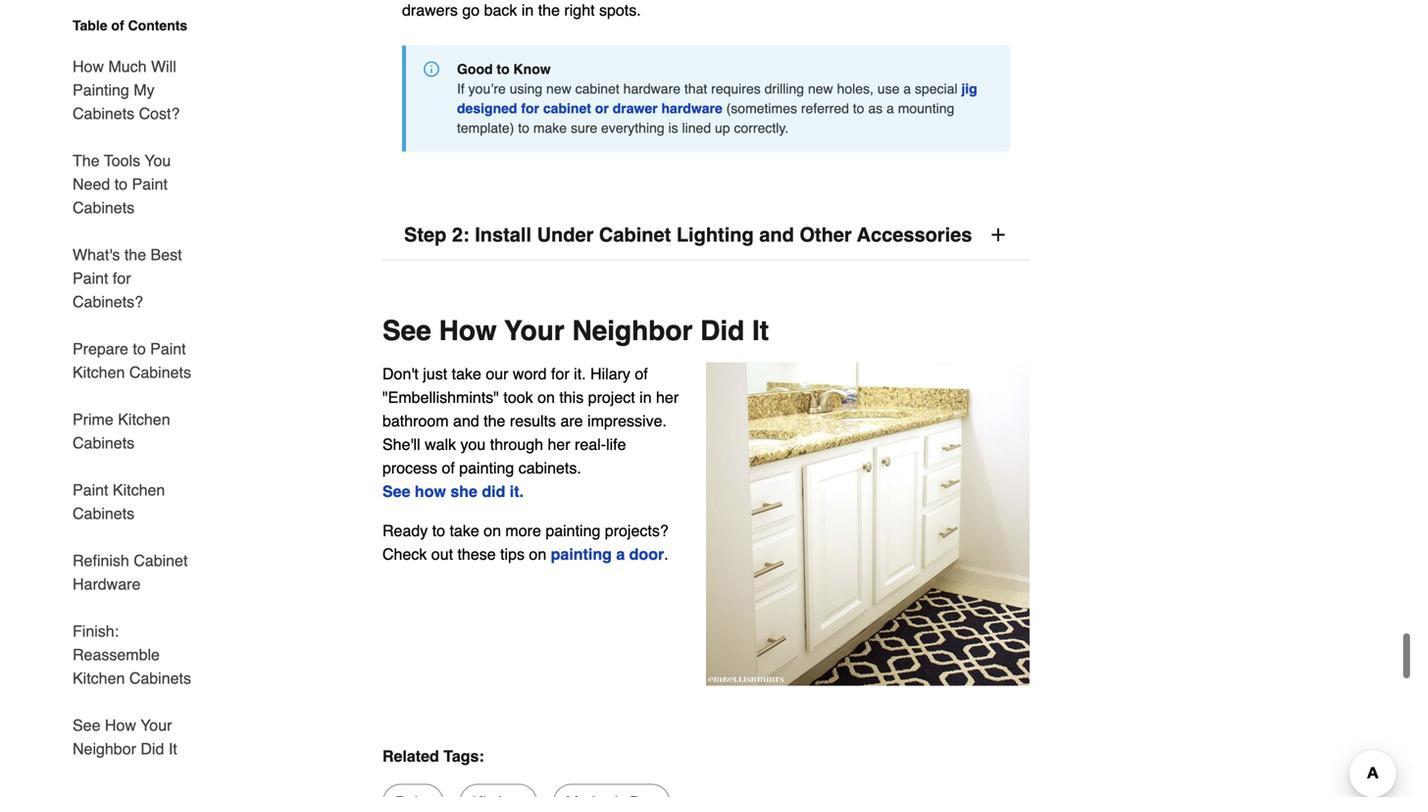 Task type: vqa. For each thing, say whether or not it's contained in the screenshot.
sound
no



Task type: describe. For each thing, give the bounding box(es) containing it.
up
[[715, 118, 730, 134]]

on for word
[[538, 386, 555, 405]]

finish: reassemble kitchen cabinets
[[73, 622, 191, 688]]

template)
[[457, 118, 514, 134]]

lighting
[[677, 222, 754, 244]]

cost?
[[139, 104, 180, 123]]

a bathroom with white cabinets and gold hardware and countertops. image
[[706, 360, 1030, 684]]

see how your neighbor did it inside see how your neighbor did it link
[[73, 716, 177, 758]]

jig designed for cabinet or drawer hardware
[[457, 79, 978, 114]]

special
[[915, 79, 958, 95]]

1 horizontal spatial see how your neighbor did it
[[383, 313, 769, 345]]

what's the best paint for cabinets? link
[[73, 231, 204, 326]]

referred
[[801, 99, 849, 114]]

paint inside the tools you need to paint cabinets
[[132, 175, 168, 193]]

see how your neighbor did it link
[[73, 702, 204, 761]]

1 new from the left
[[546, 79, 572, 95]]

using
[[510, 79, 543, 95]]

jig
[[962, 79, 978, 95]]

you
[[461, 433, 486, 452]]

hilary
[[590, 363, 631, 381]]

best
[[151, 246, 182, 264]]

did inside "see how your neighbor did it"
[[141, 740, 164, 758]]

paint kitchen cabinets
[[73, 481, 165, 523]]

paint kitchen cabinets link
[[73, 467, 204, 537]]

finish: reassemble kitchen cabinets link
[[73, 608, 204, 702]]

. link
[[519, 481, 524, 499]]

how much will painting my cabinets cost?
[[73, 57, 180, 123]]

if you're using new cabinet hardware that requires drilling new holes, use a special
[[457, 79, 962, 95]]

(sometimes
[[726, 99, 797, 114]]

step 2: install under cabinet lighting and other accessories
[[404, 222, 972, 244]]

reassemble
[[73, 646, 160, 664]]

mounting
[[898, 99, 955, 114]]

that
[[684, 79, 707, 95]]

0 vertical spatial did
[[700, 313, 745, 345]]

cabinets inside the tools you need to paint cabinets
[[73, 199, 135, 217]]

refinish
[[73, 552, 129, 570]]

cabinets inside finish: reassemble kitchen cabinets
[[129, 669, 191, 688]]

holes,
[[837, 79, 874, 95]]

it
[[510, 481, 519, 499]]

see inside 'don't just take our word for it. hilary of "embellishmints" took on this project in her bathroom and the results are impressive. she'll walk you through her real-life process of painting cabinets. see how she did it .'
[[383, 481, 410, 499]]

see inside the table of contents element
[[73, 716, 101, 735]]

drawer
[[613, 99, 658, 114]]

prime kitchen cabinets link
[[73, 396, 204, 467]]

impressive.
[[588, 410, 667, 428]]

prepare to paint kitchen cabinets link
[[73, 326, 204, 396]]

designed
[[457, 99, 517, 114]]

0 vertical spatial your
[[504, 313, 565, 345]]

cabinet inside refinish cabinet hardware
[[134, 552, 188, 570]]

paint inside paint kitchen cabinets
[[73, 481, 108, 499]]

kitchen inside paint kitchen cabinets
[[113, 481, 165, 499]]

to left make
[[518, 118, 530, 134]]

good to know
[[457, 59, 551, 75]]

painting inside ready to take on more painting projects? check out these tips on
[[546, 520, 601, 538]]

accessories
[[857, 222, 972, 244]]

ready
[[383, 520, 428, 538]]

if
[[457, 79, 465, 95]]

table of contents
[[73, 18, 188, 33]]

how inside 'how much will painting my cabinets cost?'
[[73, 57, 104, 76]]

2:
[[452, 222, 469, 244]]

contents
[[128, 18, 188, 33]]

how
[[415, 481, 446, 499]]

tips
[[500, 543, 525, 561]]

out
[[431, 543, 453, 561]]

she
[[451, 481, 478, 499]]

more
[[506, 520, 541, 538]]

cabinets?
[[73, 293, 143, 311]]

1 vertical spatial how
[[439, 313, 497, 345]]

you're
[[468, 79, 506, 95]]

the inside what's the best paint for cabinets?
[[124, 246, 146, 264]]

0 vertical spatial hardware
[[623, 79, 681, 95]]

jig designed for cabinet or drawer hardware link
[[457, 79, 978, 114]]

a inside (sometimes referred to as a mounting template) to make sure everything is lined up correctly.
[[887, 99, 894, 114]]

painting
[[73, 81, 129, 99]]

table
[[73, 18, 107, 33]]

to inside the tools you need to paint cabinets
[[114, 175, 128, 193]]

know
[[513, 59, 551, 75]]

plus image
[[989, 223, 1008, 243]]

kitchen inside prepare to paint kitchen cabinets
[[73, 363, 125, 382]]

good
[[457, 59, 493, 75]]

cabinets inside paint kitchen cabinets
[[73, 505, 135, 523]]

1 vertical spatial of
[[635, 363, 648, 381]]

is
[[668, 118, 678, 134]]

(sometimes referred to as a mounting template) to make sure everything is lined up correctly.
[[457, 99, 955, 134]]

0 horizontal spatial a
[[616, 543, 625, 561]]

the tools you need to paint cabinets link
[[73, 137, 204, 231]]

took
[[504, 386, 533, 405]]

lined
[[682, 118, 711, 134]]

process
[[383, 457, 437, 475]]

use
[[878, 79, 900, 95]]

1 horizontal spatial .
[[664, 543, 669, 561]]

sure
[[571, 118, 597, 134]]

prepare to paint kitchen cabinets
[[73, 340, 191, 382]]

step 2: install under cabinet lighting and other accessories button
[[383, 208, 1030, 258]]

take for to
[[450, 520, 479, 538]]

projects?
[[605, 520, 669, 538]]

related tags:
[[383, 745, 484, 763]]

and inside step 2: install under cabinet lighting and other accessories button
[[759, 222, 794, 244]]

0 vertical spatial see
[[383, 313, 431, 345]]

check
[[383, 543, 427, 561]]

to inside prepare to paint kitchen cabinets
[[133, 340, 146, 358]]

hardware inside "jig designed for cabinet or drawer hardware"
[[662, 99, 723, 114]]

need
[[73, 175, 110, 193]]



Task type: locate. For each thing, give the bounding box(es) containing it.
and inside 'don't just take our word for it. hilary of "embellishmints" took on this project in her bathroom and the results are impressive. she'll walk you through her real-life process of painting cabinets. see how she did it .'
[[453, 410, 479, 428]]

1 vertical spatial cabinet
[[543, 99, 591, 114]]

0 vertical spatial and
[[759, 222, 794, 244]]

how much will painting my cabinets cost? link
[[73, 43, 204, 137]]

don't
[[383, 363, 419, 381]]

kitchen inside prime kitchen cabinets
[[118, 410, 170, 429]]

take left our
[[452, 363, 481, 381]]

what's
[[73, 246, 120, 264]]

it.
[[574, 363, 586, 381]]

1 vertical spatial see how your neighbor did it
[[73, 716, 177, 758]]

life
[[606, 433, 626, 452]]

did down lighting
[[700, 313, 745, 345]]

the up "you"
[[484, 410, 506, 428]]

for
[[521, 99, 539, 114], [113, 269, 131, 287], [551, 363, 570, 381]]

related
[[383, 745, 439, 763]]

new
[[546, 79, 572, 95], [808, 79, 833, 95]]

painting a door .
[[551, 543, 669, 561]]

see how your neighbor did it down finish: reassemble kitchen cabinets
[[73, 716, 177, 758]]

1 horizontal spatial neighbor
[[572, 313, 693, 345]]

cabinet
[[599, 222, 671, 244], [134, 552, 188, 570]]

painting inside 'don't just take our word for it. hilary of "embellishmints" took on this project in her bathroom and the results are impressive. she'll walk you through her real-life process of painting cabinets. see how she did it .'
[[459, 457, 514, 475]]

0 horizontal spatial of
[[111, 18, 124, 33]]

cabinets down the "need"
[[73, 199, 135, 217]]

painting up the did
[[459, 457, 514, 475]]

on up these
[[484, 520, 501, 538]]

how up our
[[439, 313, 497, 345]]

2 new from the left
[[808, 79, 833, 95]]

1 horizontal spatial your
[[504, 313, 565, 345]]

0 vertical spatial neighbor
[[572, 313, 693, 345]]

the
[[73, 152, 100, 170]]

the left best
[[124, 246, 146, 264]]

see down reassemble
[[73, 716, 101, 735]]

cabinets inside 'how much will painting my cabinets cost?'
[[73, 104, 135, 123]]

cabinets inside prepare to paint kitchen cabinets
[[129, 363, 191, 382]]

0 vertical spatial of
[[111, 18, 124, 33]]

0 horizontal spatial neighbor
[[73, 740, 136, 758]]

our
[[486, 363, 508, 381]]

cabinet
[[575, 79, 620, 95], [543, 99, 591, 114]]

1 vertical spatial did
[[141, 740, 164, 758]]

see how your neighbor did it up the it.
[[383, 313, 769, 345]]

1 horizontal spatial did
[[700, 313, 745, 345]]

my
[[134, 81, 155, 99]]

in
[[640, 386, 652, 405]]

did down finish: reassemble kitchen cabinets link
[[141, 740, 164, 758]]

info image
[[424, 59, 439, 75]]

kitchen right prime at left
[[118, 410, 170, 429]]

new up the referred
[[808, 79, 833, 95]]

on inside 'don't just take our word for it. hilary of "embellishmints" took on this project in her bathroom and the results are impressive. she'll walk you through her real-life process of painting cabinets. see how she did it .'
[[538, 386, 555, 405]]

your
[[504, 313, 565, 345], [140, 716, 172, 735]]

1 horizontal spatial her
[[656, 386, 679, 405]]

. inside 'don't just take our word for it. hilary of "embellishmints" took on this project in her bathroom and the results are impressive. she'll walk you through her real-life process of painting cabinets. see how she did it .'
[[519, 481, 524, 499]]

for inside "jig designed for cabinet or drawer hardware"
[[521, 99, 539, 114]]

cabinet inside step 2: install under cabinet lighting and other accessories button
[[599, 222, 671, 244]]

see how she did it link
[[383, 481, 519, 499]]

results
[[510, 410, 556, 428]]

take inside ready to take on more painting projects? check out these tips on
[[450, 520, 479, 538]]

1 vertical spatial hardware
[[662, 99, 723, 114]]

hardware
[[623, 79, 681, 95], [662, 99, 723, 114]]

1 vertical spatial the
[[484, 410, 506, 428]]

under
[[537, 222, 594, 244]]

paint
[[132, 175, 168, 193], [73, 269, 108, 287], [150, 340, 186, 358], [73, 481, 108, 499]]

much
[[108, 57, 147, 76]]

this
[[559, 386, 584, 405]]

for inside 'don't just take our word for it. hilary of "embellishmints" took on this project in her bathroom and the results are impressive. she'll walk you through her real-life process of painting cabinets. see how she did it .'
[[551, 363, 570, 381]]

0 vertical spatial it
[[752, 313, 769, 345]]

painting up painting a door link
[[546, 520, 601, 538]]

a right use
[[904, 79, 911, 95]]

0 vertical spatial take
[[452, 363, 481, 381]]

1 vertical spatial on
[[484, 520, 501, 538]]

1 vertical spatial neighbor
[[73, 740, 136, 758]]

2 vertical spatial a
[[616, 543, 625, 561]]

neighbor inside "see how your neighbor did it"
[[73, 740, 136, 758]]

1 horizontal spatial cabinet
[[599, 222, 671, 244]]

1 horizontal spatial new
[[808, 79, 833, 95]]

1 vertical spatial .
[[664, 543, 669, 561]]

0 horizontal spatial your
[[140, 716, 172, 735]]

kitchen down prime kitchen cabinets link
[[113, 481, 165, 499]]

2 horizontal spatial of
[[635, 363, 648, 381]]

see down process
[[383, 481, 410, 499]]

she'll
[[383, 433, 420, 452]]

take for just
[[452, 363, 481, 381]]

these
[[458, 543, 496, 561]]

did
[[482, 481, 505, 499]]

cabinets down reassemble
[[129, 669, 191, 688]]

2 vertical spatial on
[[529, 543, 547, 561]]

1 vertical spatial it
[[169, 740, 177, 758]]

0 vertical spatial on
[[538, 386, 555, 405]]

0 horizontal spatial cabinet
[[134, 552, 188, 570]]

0 vertical spatial her
[[656, 386, 679, 405]]

through
[[490, 433, 543, 452]]

table of contents element
[[57, 16, 204, 761]]

to
[[497, 59, 510, 75], [853, 99, 865, 114], [518, 118, 530, 134], [114, 175, 128, 193], [133, 340, 146, 358], [432, 520, 445, 538]]

your down finish: reassemble kitchen cabinets link
[[140, 716, 172, 735]]

hardware up drawer
[[623, 79, 681, 95]]

0 vertical spatial the
[[124, 246, 146, 264]]

paint inside prepare to paint kitchen cabinets
[[150, 340, 186, 358]]

0 vertical spatial .
[[519, 481, 524, 499]]

0 horizontal spatial and
[[453, 410, 479, 428]]

on for more
[[529, 543, 547, 561]]

cabinet inside "jig designed for cabinet or drawer hardware"
[[543, 99, 591, 114]]

and left the other
[[759, 222, 794, 244]]

how inside "see how your neighbor did it"
[[105, 716, 136, 735]]

install
[[475, 222, 532, 244]]

real-
[[575, 433, 606, 452]]

1 horizontal spatial it
[[752, 313, 769, 345]]

1 vertical spatial her
[[548, 433, 570, 452]]

how down reassemble
[[105, 716, 136, 735]]

for left the it.
[[551, 363, 570, 381]]

2 vertical spatial how
[[105, 716, 136, 735]]

cabinets
[[73, 104, 135, 123], [73, 199, 135, 217], [129, 363, 191, 382], [73, 434, 135, 452], [73, 505, 135, 523], [129, 669, 191, 688]]

cabinets up refinish
[[73, 505, 135, 523]]

take inside 'don't just take our word for it. hilary of "embellishmints" took on this project in her bathroom and the results are impressive. she'll walk you through her real-life process of painting cabinets. see how she did it .'
[[452, 363, 481, 381]]

0 horizontal spatial .
[[519, 481, 524, 499]]

0 vertical spatial a
[[904, 79, 911, 95]]

0 vertical spatial cabinet
[[575, 79, 620, 95]]

to left as at the right top
[[853, 99, 865, 114]]

or
[[595, 99, 609, 114]]

of up see how she did it link
[[442, 457, 455, 475]]

cabinets.
[[519, 457, 581, 475]]

1 vertical spatial see
[[383, 481, 410, 499]]

1 vertical spatial for
[[113, 269, 131, 287]]

your inside the table of contents element
[[140, 716, 172, 735]]

. right the did
[[519, 481, 524, 499]]

refinish cabinet hardware
[[73, 552, 188, 593]]

hardware down that
[[662, 99, 723, 114]]

requires
[[711, 79, 761, 95]]

you
[[145, 152, 171, 170]]

painting a door link
[[551, 543, 664, 561]]

hardware
[[73, 575, 141, 593]]

1 horizontal spatial and
[[759, 222, 794, 244]]

prime kitchen cabinets
[[73, 410, 170, 452]]

refinish cabinet hardware link
[[73, 537, 204, 608]]

take
[[452, 363, 481, 381], [450, 520, 479, 538]]

0 vertical spatial cabinet
[[599, 222, 671, 244]]

0 horizontal spatial the
[[124, 246, 146, 264]]

tools
[[104, 152, 140, 170]]

the
[[124, 246, 146, 264], [484, 410, 506, 428]]

what's the best paint for cabinets?
[[73, 246, 182, 311]]

cabinets down prime at left
[[73, 434, 135, 452]]

0 horizontal spatial her
[[548, 433, 570, 452]]

painting down projects?
[[551, 543, 612, 561]]

step
[[404, 222, 447, 244]]

1 vertical spatial painting
[[546, 520, 601, 538]]

make
[[533, 118, 567, 134]]

correctly.
[[734, 118, 789, 134]]

0 horizontal spatial new
[[546, 79, 572, 95]]

cabinets up prime kitchen cabinets link
[[129, 363, 191, 382]]

0 horizontal spatial it
[[169, 740, 177, 758]]

to up 'you're'
[[497, 59, 510, 75]]

1 vertical spatial your
[[140, 716, 172, 735]]

1 vertical spatial a
[[887, 99, 894, 114]]

2 vertical spatial of
[[442, 457, 455, 475]]

1 vertical spatial take
[[450, 520, 479, 538]]

2 horizontal spatial a
[[904, 79, 911, 95]]

door
[[629, 543, 664, 561]]

the inside 'don't just take our word for it. hilary of "embellishmints" took on this project in her bathroom and the results are impressive. she'll walk you through her real-life process of painting cabinets. see how she did it .'
[[484, 410, 506, 428]]

to inside ready to take on more painting projects? check out these tips on
[[432, 520, 445, 538]]

on
[[538, 386, 555, 405], [484, 520, 501, 538], [529, 543, 547, 561]]

how
[[73, 57, 104, 76], [439, 313, 497, 345], [105, 716, 136, 735]]

of up "in"
[[635, 363, 648, 381]]

1 horizontal spatial a
[[887, 99, 894, 114]]

paint down you
[[132, 175, 168, 193]]

kitchen down reassemble
[[73, 669, 125, 688]]

kitchen inside finish: reassemble kitchen cabinets
[[73, 669, 125, 688]]

prepare
[[73, 340, 128, 358]]

0 vertical spatial painting
[[459, 457, 514, 475]]

her right "in"
[[656, 386, 679, 405]]

cabinet up sure
[[543, 99, 591, 114]]

"embellishmints"
[[383, 386, 499, 405]]

of right table
[[111, 18, 124, 33]]

1 vertical spatial cabinet
[[134, 552, 188, 570]]

your up 'word'
[[504, 313, 565, 345]]

to up out
[[432, 520, 445, 538]]

prime
[[73, 410, 114, 429]]

walk
[[425, 433, 456, 452]]

. down projects?
[[664, 543, 669, 561]]

for inside what's the best paint for cabinets?
[[113, 269, 131, 287]]

new right using
[[546, 79, 572, 95]]

0 horizontal spatial for
[[113, 269, 131, 287]]

neighbor up hilary
[[572, 313, 693, 345]]

cabinet right under
[[599, 222, 671, 244]]

everything
[[601, 118, 665, 134]]

cabinet up hardware
[[134, 552, 188, 570]]

cabinets down painting
[[73, 104, 135, 123]]

2 horizontal spatial for
[[551, 363, 570, 381]]

see
[[383, 313, 431, 345], [383, 481, 410, 499], [73, 716, 101, 735]]

word
[[513, 363, 547, 381]]

1 vertical spatial and
[[453, 410, 479, 428]]

drilling
[[765, 79, 804, 95]]

0 vertical spatial see how your neighbor did it
[[383, 313, 769, 345]]

to down tools at the top of the page
[[114, 175, 128, 193]]

0 vertical spatial how
[[73, 57, 104, 76]]

for down using
[[521, 99, 539, 114]]

just
[[423, 363, 447, 381]]

0 horizontal spatial did
[[141, 740, 164, 758]]

0 vertical spatial for
[[521, 99, 539, 114]]

a right as at the right top
[[887, 99, 894, 114]]

it
[[752, 313, 769, 345], [169, 740, 177, 758]]

to right prepare
[[133, 340, 146, 358]]

tags:
[[444, 745, 484, 763]]

see up don't
[[383, 313, 431, 345]]

cabinet up "or"
[[575, 79, 620, 95]]

0 horizontal spatial see how your neighbor did it
[[73, 716, 177, 758]]

2 vertical spatial painting
[[551, 543, 612, 561]]

don't just take our word for it. hilary of "embellishmints" took on this project in her bathroom and the results are impressive. she'll walk you through her real-life process of painting cabinets. see how she did it .
[[383, 363, 679, 499]]

on left this at the left of the page
[[538, 386, 555, 405]]

2 vertical spatial see
[[73, 716, 101, 735]]

her up cabinets.
[[548, 433, 570, 452]]

neighbor
[[572, 313, 693, 345], [73, 740, 136, 758]]

as
[[868, 99, 883, 114]]

on right tips at the bottom
[[529, 543, 547, 561]]

other
[[800, 222, 852, 244]]

paint down what's on the top of page
[[73, 269, 108, 287]]

cabinets inside prime kitchen cabinets
[[73, 434, 135, 452]]

2 vertical spatial for
[[551, 363, 570, 381]]

paint down prime kitchen cabinets
[[73, 481, 108, 499]]

for up "cabinets?"
[[113, 269, 131, 287]]

of
[[111, 18, 124, 33], [635, 363, 648, 381], [442, 457, 455, 475]]

take up these
[[450, 520, 479, 538]]

1 horizontal spatial of
[[442, 457, 455, 475]]

a left door
[[616, 543, 625, 561]]

paint right prepare
[[150, 340, 186, 358]]

and up "you"
[[453, 410, 479, 428]]

1 horizontal spatial for
[[521, 99, 539, 114]]

paint inside what's the best paint for cabinets?
[[73, 269, 108, 287]]

1 horizontal spatial the
[[484, 410, 506, 428]]

kitchen down prepare
[[73, 363, 125, 382]]

neighbor down reassemble
[[73, 740, 136, 758]]

it inside "see how your neighbor did it"
[[169, 740, 177, 758]]

how up painting
[[73, 57, 104, 76]]



